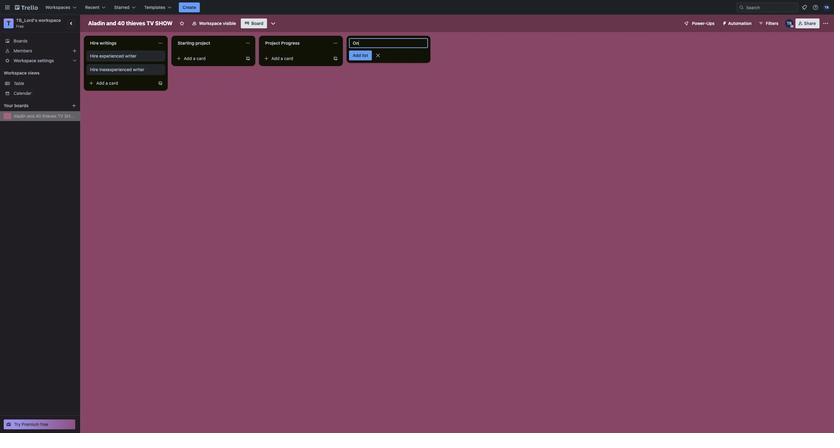 Task type: describe. For each thing, give the bounding box(es) containing it.
hire for hire inexexperienced writer
[[90, 67, 98, 72]]

power-ups
[[692, 21, 715, 26]]

automation
[[729, 21, 752, 26]]

board link
[[241, 19, 267, 28]]

recent
[[85, 5, 99, 10]]

back to home image
[[15, 2, 38, 12]]

list
[[362, 53, 368, 58]]

workspace navigation collapse icon image
[[67, 19, 76, 28]]

hire experienced writer link
[[90, 53, 162, 59]]

a for project
[[193, 56, 196, 61]]

boards
[[14, 103, 29, 108]]

starred button
[[111, 2, 139, 12]]

show menu image
[[823, 20, 829, 27]]

power-ups button
[[680, 19, 719, 28]]

share
[[805, 21, 816, 26]]

table link
[[14, 81, 77, 87]]

recent button
[[81, 2, 109, 12]]

add inside button
[[353, 53, 361, 58]]

show inside board name text box
[[155, 20, 173, 27]]

free
[[40, 422, 48, 428]]

Enter list title… text field
[[349, 38, 428, 48]]

sm image
[[720, 19, 729, 27]]

project
[[196, 40, 210, 46]]

share button
[[796, 19, 820, 28]]

1 vertical spatial tv
[[58, 114, 63, 119]]

create button
[[179, 2, 200, 12]]

experienced
[[99, 53, 124, 59]]

aladin inside board name text box
[[88, 20, 105, 27]]

workspaces
[[45, 5, 70, 10]]

workspace visible button
[[188, 19, 240, 28]]

table
[[14, 81, 24, 86]]

create
[[183, 5, 196, 10]]

premium
[[22, 422, 39, 428]]

settings
[[37, 58, 54, 63]]

add a card button for writings
[[86, 78, 155, 88]]

tb_lord's workspace link
[[16, 18, 61, 23]]

hire inexexperienced writer link
[[90, 67, 162, 73]]

tyler black (tylerblack44) image
[[823, 4, 831, 11]]

add for project progress
[[272, 56, 280, 61]]

add for hire writings
[[96, 81, 104, 86]]

1 vertical spatial show
[[64, 114, 78, 119]]

calendar
[[14, 91, 31, 96]]

project progress
[[265, 40, 300, 46]]

0 horizontal spatial 40
[[36, 114, 41, 119]]

card for progress
[[284, 56, 293, 61]]

a for writings
[[106, 81, 108, 86]]

boards link
[[0, 36, 80, 46]]

writings
[[100, 40, 117, 46]]

add list button
[[349, 51, 372, 60]]

your
[[4, 103, 13, 108]]

writer for hire experienced writer
[[125, 53, 136, 59]]

workspace for workspace visible
[[199, 21, 222, 26]]

power-
[[692, 21, 707, 26]]

filters
[[766, 21, 779, 26]]

add a card button for progress
[[262, 54, 331, 64]]

primary element
[[0, 0, 835, 15]]

add for starting project
[[184, 56, 192, 61]]

1 vertical spatial and
[[27, 114, 35, 119]]

aladin and 40 thieves tv show inside board name text box
[[88, 20, 173, 27]]

writer for hire inexexperienced writer
[[133, 67, 144, 72]]

free
[[16, 24, 24, 29]]

tb_lord's
[[16, 18, 37, 23]]

project
[[265, 40, 280, 46]]

ups
[[707, 21, 715, 26]]

starting project
[[178, 40, 210, 46]]

try premium free
[[14, 422, 48, 428]]

workspaces button
[[42, 2, 80, 12]]

star or unstar board image
[[179, 21, 184, 26]]

customize views image
[[270, 20, 277, 27]]

inexexperienced
[[99, 67, 132, 72]]

views
[[28, 70, 40, 76]]

templates button
[[141, 2, 175, 12]]



Task type: vqa. For each thing, say whether or not it's contained in the screenshot.
TUE
no



Task type: locate. For each thing, give the bounding box(es) containing it.
card for writings
[[109, 81, 118, 86]]

try
[[14, 422, 20, 428]]

3 hire from the top
[[90, 67, 98, 72]]

workspace down members
[[14, 58, 36, 63]]

0 horizontal spatial card
[[109, 81, 118, 86]]

0 horizontal spatial and
[[27, 114, 35, 119]]

workspace settings button
[[0, 56, 80, 66]]

0 vertical spatial show
[[155, 20, 173, 27]]

add a card button
[[174, 54, 243, 64], [262, 54, 331, 64], [86, 78, 155, 88]]

Board name text field
[[85, 19, 176, 28]]

hire inside hire inexexperienced writer link
[[90, 67, 98, 72]]

2 horizontal spatial card
[[284, 56, 293, 61]]

2 horizontal spatial add a card
[[272, 56, 293, 61]]

hire
[[90, 40, 99, 46], [90, 53, 98, 59], [90, 67, 98, 72]]

1 horizontal spatial add a card
[[184, 56, 206, 61]]

1 vertical spatial aladin and 40 thieves tv show
[[14, 114, 78, 119]]

1 horizontal spatial show
[[155, 20, 173, 27]]

Search field
[[744, 3, 798, 12]]

2 vertical spatial hire
[[90, 67, 98, 72]]

workspace
[[199, 21, 222, 26], [14, 58, 36, 63], [4, 70, 27, 76]]

a
[[193, 56, 196, 61], [281, 56, 283, 61], [106, 81, 108, 86]]

workspace left visible
[[199, 21, 222, 26]]

writer
[[125, 53, 136, 59], [133, 67, 144, 72]]

0 vertical spatial aladin and 40 thieves tv show
[[88, 20, 173, 27]]

hire left "writings"
[[90, 40, 99, 46]]

0 notifications image
[[801, 4, 809, 11]]

card down project
[[197, 56, 206, 61]]

add a card down starting project
[[184, 56, 206, 61]]

t link
[[4, 19, 14, 28]]

create from template… image
[[158, 81, 163, 86]]

aladin and 40 thieves tv show down your boards with 1 items "element"
[[14, 114, 78, 119]]

show down the add board icon
[[64, 114, 78, 119]]

0 horizontal spatial show
[[64, 114, 78, 119]]

progress
[[281, 40, 300, 46]]

card for project
[[197, 56, 206, 61]]

0 horizontal spatial add a card
[[96, 81, 118, 86]]

add a card for writings
[[96, 81, 118, 86]]

add board image
[[72, 103, 77, 108]]

thieves
[[126, 20, 145, 27], [42, 114, 57, 119]]

a down starting project
[[193, 56, 196, 61]]

workspace inside button
[[199, 21, 222, 26]]

your boards
[[4, 103, 29, 108]]

add down inexexperienced
[[96, 81, 104, 86]]

calendar link
[[14, 90, 77, 97]]

and down starred
[[106, 20, 116, 27]]

hire for hire experienced writer
[[90, 53, 98, 59]]

tv down templates
[[147, 20, 154, 27]]

filters button
[[757, 19, 781, 28]]

2 horizontal spatial a
[[281, 56, 283, 61]]

hire inside hire writings 'text field'
[[90, 40, 99, 46]]

cancel list editing image
[[375, 52, 381, 59]]

1 horizontal spatial 40
[[118, 20, 125, 27]]

hire writings
[[90, 40, 117, 46]]

add a card for project
[[184, 56, 206, 61]]

workspace
[[38, 18, 61, 23]]

create from template… image for project progress
[[333, 56, 338, 61]]

aladin and 40 thieves tv show
[[88, 20, 173, 27], [14, 114, 78, 119]]

and inside board name text box
[[106, 20, 116, 27]]

writer down hire experienced writer link
[[133, 67, 144, 72]]

40 down your boards with 1 items "element"
[[36, 114, 41, 119]]

40 down starred
[[118, 20, 125, 27]]

0 vertical spatial writer
[[125, 53, 136, 59]]

your boards with 1 items element
[[4, 102, 62, 110]]

tb_lord (tylerblack44) image
[[785, 19, 794, 28]]

automation button
[[720, 19, 756, 28]]

add a card down inexexperienced
[[96, 81, 118, 86]]

1 vertical spatial 40
[[36, 114, 41, 119]]

workspace settings
[[14, 58, 54, 63]]

workspace for workspace settings
[[14, 58, 36, 63]]

Project Progress text field
[[262, 38, 330, 48]]

1 horizontal spatial tv
[[147, 20, 154, 27]]

hire down hire writings
[[90, 53, 98, 59]]

hire experienced writer
[[90, 53, 136, 59]]

add a card button for project
[[174, 54, 243, 64]]

40
[[118, 20, 125, 27], [36, 114, 41, 119]]

card down progress
[[284, 56, 293, 61]]

writer up hire inexexperienced writer link
[[125, 53, 136, 59]]

starting
[[178, 40, 194, 46]]

tv down calendar link
[[58, 114, 63, 119]]

0 vertical spatial 40
[[118, 20, 125, 27]]

0 vertical spatial tv
[[147, 20, 154, 27]]

open information menu image
[[813, 4, 819, 10]]

workspace up table
[[4, 70, 27, 76]]

1 horizontal spatial add a card button
[[174, 54, 243, 64]]

1 create from template… image from the left
[[246, 56, 251, 61]]

0 horizontal spatial tv
[[58, 114, 63, 119]]

add a card
[[184, 56, 206, 61], [272, 56, 293, 61], [96, 81, 118, 86]]

this member is an admin of this board. image
[[791, 25, 794, 28]]

1 horizontal spatial a
[[193, 56, 196, 61]]

show down the 'templates' 'popup button' in the top of the page
[[155, 20, 173, 27]]

0 vertical spatial hire
[[90, 40, 99, 46]]

1 horizontal spatial card
[[197, 56, 206, 61]]

workspace for workspace views
[[4, 70, 27, 76]]

add left list
[[353, 53, 361, 58]]

thieves inside board name text box
[[126, 20, 145, 27]]

add a card button down hire inexexperienced writer
[[86, 78, 155, 88]]

try premium free button
[[4, 420, 75, 430]]

0 vertical spatial and
[[106, 20, 116, 27]]

0 horizontal spatial a
[[106, 81, 108, 86]]

thieves down your boards with 1 items "element"
[[42, 114, 57, 119]]

add a card for progress
[[272, 56, 293, 61]]

1 horizontal spatial thieves
[[126, 20, 145, 27]]

board
[[251, 21, 264, 26]]

1 hire from the top
[[90, 40, 99, 46]]

add list
[[353, 53, 368, 58]]

40 inside board name text box
[[118, 20, 125, 27]]

search image
[[740, 5, 744, 10]]

card down inexexperienced
[[109, 81, 118, 86]]

hire for hire writings
[[90, 40, 99, 46]]

workspace visible
[[199, 21, 236, 26]]

1 vertical spatial thieves
[[42, 114, 57, 119]]

2 hire from the top
[[90, 53, 98, 59]]

add down project
[[272, 56, 280, 61]]

a for progress
[[281, 56, 283, 61]]

tv
[[147, 20, 154, 27], [58, 114, 63, 119]]

boards
[[14, 38, 28, 44]]

add
[[353, 53, 361, 58], [184, 56, 192, 61], [272, 56, 280, 61], [96, 81, 104, 86]]

Hire writings text field
[[86, 38, 154, 48]]

1 horizontal spatial aladin
[[88, 20, 105, 27]]

starred
[[114, 5, 129, 10]]

0 horizontal spatial aladin and 40 thieves tv show
[[14, 114, 78, 119]]

hire inexexperienced writer
[[90, 67, 144, 72]]

tb_lord's workspace free
[[16, 18, 61, 29]]

0 horizontal spatial create from template… image
[[246, 56, 251, 61]]

0 horizontal spatial aladin
[[14, 114, 26, 119]]

a down inexexperienced
[[106, 81, 108, 86]]

members
[[14, 48, 32, 53]]

a down 'project progress'
[[281, 56, 283, 61]]

create from template… image
[[246, 56, 251, 61], [333, 56, 338, 61]]

visible
[[223, 21, 236, 26]]

show
[[155, 20, 173, 27], [64, 114, 78, 119]]

1 horizontal spatial create from template… image
[[333, 56, 338, 61]]

workspace inside dropdown button
[[14, 58, 36, 63]]

1 horizontal spatial and
[[106, 20, 116, 27]]

0 vertical spatial workspace
[[199, 21, 222, 26]]

1 vertical spatial hire
[[90, 53, 98, 59]]

2 vertical spatial workspace
[[4, 70, 27, 76]]

tv inside board name text box
[[147, 20, 154, 27]]

aladin down boards
[[14, 114, 26, 119]]

1 vertical spatial writer
[[133, 67, 144, 72]]

members link
[[0, 46, 80, 56]]

create from template… image for starting project
[[246, 56, 251, 61]]

0 vertical spatial aladin
[[88, 20, 105, 27]]

thieves down starred dropdown button at top
[[126, 20, 145, 27]]

add a card down 'project progress'
[[272, 56, 293, 61]]

aladin
[[88, 20, 105, 27], [14, 114, 26, 119]]

1 vertical spatial workspace
[[14, 58, 36, 63]]

add a card button down starting project text field
[[174, 54, 243, 64]]

0 horizontal spatial add a card button
[[86, 78, 155, 88]]

t
[[7, 20, 11, 27]]

aladin and 40 thieves tv show link
[[14, 113, 78, 119]]

templates
[[144, 5, 165, 10]]

1 horizontal spatial aladin and 40 thieves tv show
[[88, 20, 173, 27]]

card
[[197, 56, 206, 61], [284, 56, 293, 61], [109, 81, 118, 86]]

and down your boards with 1 items "element"
[[27, 114, 35, 119]]

2 create from template… image from the left
[[333, 56, 338, 61]]

aladin and 40 thieves tv show down starred dropdown button at top
[[88, 20, 173, 27]]

0 vertical spatial thieves
[[126, 20, 145, 27]]

add down the starting
[[184, 56, 192, 61]]

Starting project text field
[[174, 38, 242, 48]]

aladin down recent dropdown button on the left top of the page
[[88, 20, 105, 27]]

workspace views
[[4, 70, 40, 76]]

2 horizontal spatial add a card button
[[262, 54, 331, 64]]

hire left inexexperienced
[[90, 67, 98, 72]]

add a card button down project progress text box
[[262, 54, 331, 64]]

1 vertical spatial aladin
[[14, 114, 26, 119]]

and
[[106, 20, 116, 27], [27, 114, 35, 119]]

0 horizontal spatial thieves
[[42, 114, 57, 119]]

hire inside hire experienced writer link
[[90, 53, 98, 59]]



